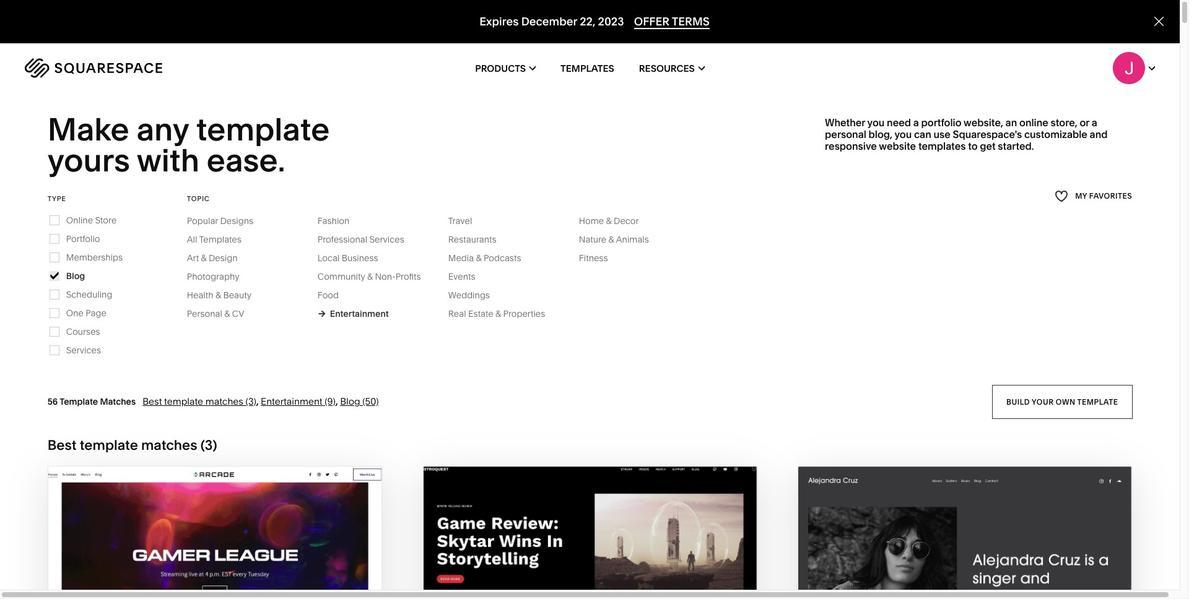 Task type: locate. For each thing, give the bounding box(es) containing it.
0 vertical spatial matches
[[206, 396, 243, 408]]

1 horizontal spatial templates
[[561, 62, 614, 74]]

template
[[196, 110, 330, 149], [164, 396, 203, 408], [1078, 397, 1118, 407], [80, 437, 138, 454]]

fitness
[[579, 253, 608, 264]]

entertainment down food link
[[330, 308, 389, 320]]

resources
[[639, 62, 695, 74]]

0 vertical spatial blog
[[66, 271, 85, 282]]

real estate & properties
[[448, 308, 545, 320]]

popular designs
[[187, 215, 253, 227]]

0 horizontal spatial blog
[[66, 271, 85, 282]]

& right home
[[606, 215, 612, 227]]

0 vertical spatial entertainment
[[330, 308, 389, 320]]

& for beauty
[[216, 290, 221, 301]]

templates down popular designs
[[199, 234, 242, 245]]

you left can
[[895, 128, 912, 141]]

website,
[[964, 116, 1004, 129]]

1 vertical spatial matches
[[141, 437, 197, 454]]

1 vertical spatial templates
[[199, 234, 242, 245]]

whether
[[825, 116, 866, 129]]

properties
[[503, 308, 545, 320]]

food link
[[318, 290, 351, 301]]

make any template yours with ease.
[[48, 110, 336, 180]]

1 vertical spatial services
[[66, 345, 101, 356]]

1 horizontal spatial a
[[1092, 116, 1098, 129]]

1 vertical spatial blog
[[340, 396, 360, 408]]

0 vertical spatial services
[[370, 234, 404, 245]]

build
[[1007, 397, 1030, 407]]

2 a from the left
[[1092, 116, 1098, 129]]

& for design
[[201, 253, 207, 264]]

2023
[[598, 14, 624, 29]]

entertainment left (9)
[[261, 396, 323, 408]]

0 vertical spatial templates
[[561, 62, 614, 74]]

personal
[[825, 128, 867, 141]]

products
[[475, 62, 526, 74]]

personal & cv
[[187, 308, 244, 320]]

community
[[318, 271, 365, 282]]

services down courses
[[66, 345, 101, 356]]

popular designs link
[[187, 215, 266, 227]]

template
[[60, 396, 98, 408]]

)
[[213, 437, 217, 454]]

portfolio
[[66, 233, 100, 245]]

services
[[370, 234, 404, 245], [66, 345, 101, 356]]

& right the health
[[216, 290, 221, 301]]

1 horizontal spatial ,
[[336, 396, 338, 408]]

restaurants
[[448, 234, 497, 245]]

& right art
[[201, 253, 207, 264]]

templates down 22,
[[561, 62, 614, 74]]

1 horizontal spatial matches
[[206, 396, 243, 408]]

1 vertical spatial best
[[48, 437, 77, 454]]

you
[[868, 116, 885, 129], [895, 128, 912, 141]]

(3)
[[246, 396, 256, 408]]

templates
[[561, 62, 614, 74], [199, 234, 242, 245]]

,
[[256, 396, 259, 408], [336, 396, 338, 408]]

1 vertical spatial entertainment
[[261, 396, 323, 408]]

0 vertical spatial best
[[143, 396, 162, 408]]

best template matches (3) , entertainment (9) , blog (50)
[[143, 396, 379, 408]]

best down "56"
[[48, 437, 77, 454]]

, left entertainment (9) link
[[256, 396, 259, 408]]

type
[[48, 194, 66, 203]]

photography link
[[187, 271, 252, 282]]

template inside button
[[1078, 397, 1118, 407]]

my favorites link
[[1055, 188, 1133, 205]]

events
[[448, 271, 476, 282]]

professional
[[318, 234, 367, 245]]

matches left the (
[[141, 437, 197, 454]]

& for podcasts
[[476, 253, 482, 264]]

1 horizontal spatial best
[[143, 396, 162, 408]]

0 horizontal spatial a
[[914, 116, 919, 129]]

services up business
[[370, 234, 404, 245]]

otroquest image
[[424, 467, 757, 600]]

& right estate
[[496, 308, 501, 320]]

0 horizontal spatial best
[[48, 437, 77, 454]]

& for decor
[[606, 215, 612, 227]]

favorites
[[1090, 192, 1133, 201]]

you left need
[[868, 116, 885, 129]]

fashion
[[318, 215, 350, 227]]

0 horizontal spatial entertainment
[[261, 396, 323, 408]]

website
[[879, 140, 916, 153]]

1 horizontal spatial blog
[[340, 396, 360, 408]]

& left the non-
[[367, 271, 373, 282]]

blog right (9)
[[340, 396, 360, 408]]

matches
[[100, 396, 136, 408]]

a
[[914, 116, 919, 129], [1092, 116, 1098, 129]]

& left cv
[[224, 308, 230, 320]]

, left "blog (50)" link
[[336, 396, 338, 408]]

products button
[[475, 43, 536, 93]]

media & podcasts link
[[448, 253, 534, 264]]

personal
[[187, 308, 222, 320]]

podcasts
[[484, 253, 521, 264]]

professional services
[[318, 234, 404, 245]]

0 horizontal spatial ,
[[256, 396, 259, 408]]

all templates
[[187, 234, 242, 245]]

a right need
[[914, 116, 919, 129]]

0 horizontal spatial services
[[66, 345, 101, 356]]

terms
[[672, 14, 710, 29]]

a right or
[[1092, 116, 1098, 129]]

& for animals
[[609, 234, 614, 245]]

best right matches on the bottom left of page
[[143, 396, 162, 408]]

fitness link
[[579, 253, 621, 264]]

best template matches ( 3 )
[[48, 437, 217, 454]]

56 template matches
[[48, 396, 136, 408]]

use
[[934, 128, 951, 141]]

events link
[[448, 271, 488, 282]]

health & beauty
[[187, 290, 252, 301]]

(50)
[[363, 396, 379, 408]]

art & design
[[187, 253, 238, 264]]

matches left the (3)
[[206, 396, 243, 408]]

page
[[86, 308, 106, 319]]

blog up scheduling
[[66, 271, 85, 282]]

health & beauty link
[[187, 290, 264, 301]]

home & decor
[[579, 215, 639, 227]]

popular
[[187, 215, 218, 227]]

0 horizontal spatial matches
[[141, 437, 197, 454]]

& right media
[[476, 253, 482, 264]]

weddings link
[[448, 290, 502, 301]]

cruz image
[[799, 467, 1132, 600]]

& right nature
[[609, 234, 614, 245]]

business
[[342, 253, 378, 264]]

best for best template matches (3) , entertainment (9) , blog (50)
[[143, 396, 162, 408]]

&
[[606, 215, 612, 227], [609, 234, 614, 245], [201, 253, 207, 264], [476, 253, 482, 264], [367, 271, 373, 282], [216, 290, 221, 301], [224, 308, 230, 320], [496, 308, 501, 320]]

0 horizontal spatial templates
[[199, 234, 242, 245]]

offer terms link
[[634, 14, 710, 29]]



Task type: vqa. For each thing, say whether or not it's contained in the screenshot.
SHIP in the bottom left of the page
no



Task type: describe. For each thing, give the bounding box(es) containing it.
matches for (
[[141, 437, 197, 454]]

with
[[137, 142, 200, 180]]

blog (50) link
[[340, 396, 379, 408]]

get
[[980, 140, 996, 153]]

online store
[[66, 215, 117, 226]]

1 a from the left
[[914, 116, 919, 129]]

entertainment (9) link
[[261, 396, 336, 408]]

online
[[66, 215, 93, 226]]

real
[[448, 308, 466, 320]]

& for cv
[[224, 308, 230, 320]]

ease.
[[207, 142, 285, 180]]

templates inside make any template yours with ease. main content
[[199, 234, 242, 245]]

or
[[1080, 116, 1090, 129]]

home
[[579, 215, 604, 227]]

0 horizontal spatial you
[[868, 116, 885, 129]]

profits
[[396, 271, 421, 282]]

squarespace's
[[953, 128, 1022, 141]]

local business link
[[318, 253, 391, 264]]

topic
[[187, 194, 210, 203]]

blog,
[[869, 128, 893, 141]]

community & non-profits
[[318, 271, 421, 282]]

(
[[201, 437, 205, 454]]

personal & cv link
[[187, 308, 257, 320]]

build your own template button
[[992, 385, 1133, 419]]

matches for (3)
[[206, 396, 243, 408]]

art
[[187, 253, 199, 264]]

community & non-profits link
[[318, 271, 434, 282]]

all templates link
[[187, 234, 254, 245]]

local
[[318, 253, 340, 264]]

store,
[[1051, 116, 1078, 129]]

make any template yours with ease. main content
[[0, 0, 1190, 600]]

food
[[318, 290, 339, 301]]

december
[[521, 14, 577, 29]]

scheduling
[[66, 289, 112, 300]]

travel link
[[448, 215, 485, 227]]

online
[[1020, 116, 1049, 129]]

best template matches (3) link
[[143, 396, 256, 408]]

1 horizontal spatial you
[[895, 128, 912, 141]]

expires december 22, 2023
[[480, 14, 624, 29]]

photography
[[187, 271, 239, 282]]

to
[[968, 140, 978, 153]]

weddings
[[448, 290, 490, 301]]

real estate & properties link
[[448, 308, 558, 320]]

offer
[[634, 14, 670, 29]]

media
[[448, 253, 474, 264]]

started.
[[998, 140, 1034, 153]]

restaurants link
[[448, 234, 509, 245]]

customizable
[[1025, 128, 1088, 141]]

courses
[[66, 326, 100, 338]]

template inside make any template yours with ease.
[[196, 110, 330, 149]]

an
[[1006, 116, 1018, 129]]

nature
[[579, 234, 607, 245]]

templates
[[919, 140, 966, 153]]

2 , from the left
[[336, 396, 338, 408]]

best for best template matches ( 3 )
[[48, 437, 77, 454]]

offer terms
[[634, 14, 710, 29]]

one page
[[66, 308, 106, 319]]

non-
[[375, 271, 396, 282]]

1 horizontal spatial entertainment
[[330, 308, 389, 320]]

fashion link
[[318, 215, 362, 227]]

whether you need a portfolio website, an online store, or a personal blog, you can use squarespace's customizable and responsive website templates to get started.
[[825, 116, 1108, 153]]

any
[[137, 110, 189, 149]]

portfolio
[[922, 116, 962, 129]]

all
[[187, 234, 197, 245]]

and
[[1090, 128, 1108, 141]]

travel
[[448, 215, 472, 227]]

1 , from the left
[[256, 396, 259, 408]]

home & decor link
[[579, 215, 652, 227]]

my
[[1076, 192, 1088, 201]]

squarespace logo link
[[25, 58, 251, 78]]

56
[[48, 396, 58, 408]]

my favorites
[[1076, 192, 1133, 201]]

media & podcasts
[[448, 253, 521, 264]]

decor
[[614, 215, 639, 227]]

can
[[915, 128, 932, 141]]

store
[[95, 215, 117, 226]]

& for non-
[[367, 271, 373, 282]]

designs
[[220, 215, 253, 227]]

arcade image
[[48, 467, 381, 600]]

animals
[[616, 234, 649, 245]]

1 horizontal spatial services
[[370, 234, 404, 245]]

(9)
[[325, 396, 336, 408]]

cv
[[232, 308, 244, 320]]

your
[[1032, 397, 1054, 407]]

3
[[205, 437, 213, 454]]

squarespace logo image
[[25, 58, 162, 78]]



